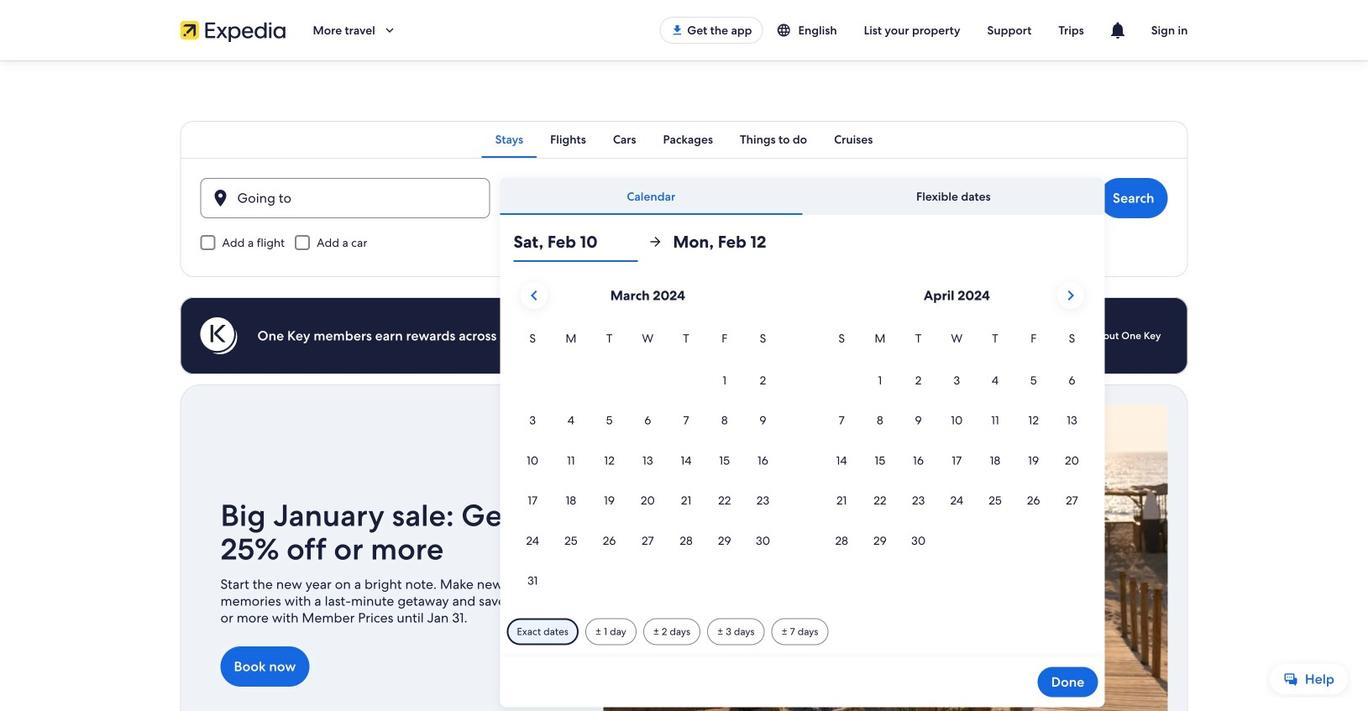 Task type: locate. For each thing, give the bounding box(es) containing it.
small image
[[776, 23, 798, 38]]

1 vertical spatial tab list
[[500, 178, 1105, 215]]

tab list
[[180, 121, 1188, 158], [500, 178, 1105, 215]]

previous month image
[[524, 286, 544, 306]]

application
[[513, 275, 1091, 602]]

april 2024 element
[[823, 329, 1091, 562]]

main content
[[0, 60, 1368, 711]]

communication center icon image
[[1108, 20, 1128, 40]]

next month image
[[1061, 286, 1081, 306]]

expedia logo image
[[180, 18, 286, 42]]

0 vertical spatial tab list
[[180, 121, 1188, 158]]



Task type: describe. For each thing, give the bounding box(es) containing it.
march 2024 element
[[513, 329, 782, 602]]

directional image
[[648, 234, 663, 249]]

download the app button image
[[670, 24, 684, 37]]

more travel image
[[382, 23, 397, 38]]



